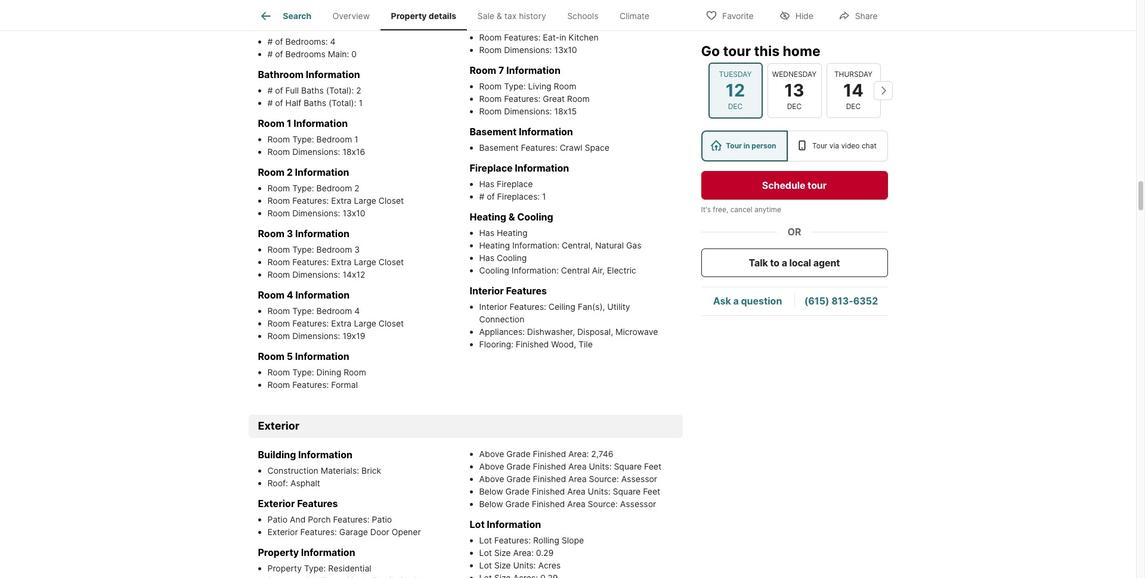 Task type: vqa. For each thing, say whether or not it's contained in the screenshot.


Task type: locate. For each thing, give the bounding box(es) containing it.
3 dec from the left
[[846, 102, 861, 111]]

exterior down roof:
[[258, 498, 295, 510]]

18x15
[[554, 106, 577, 117]]

gas
[[626, 241, 641, 251]]

of down search link
[[275, 37, 283, 47]]

large for room 3 information
[[354, 257, 376, 267]]

& left tax
[[497, 11, 502, 21]]

0 vertical spatial extra
[[331, 196, 352, 206]]

basement
[[470, 126, 517, 138], [479, 143, 519, 153]]

3 extra from the top
[[331, 319, 352, 329]]

0 vertical spatial area:
[[568, 449, 589, 459]]

large up 19x19
[[354, 319, 376, 329]]

a right to
[[782, 257, 787, 269]]

dec inside wednesday 13 dec
[[787, 102, 802, 111]]

1 vertical spatial below
[[479, 499, 503, 509]]

list box containing tour in person
[[701, 131, 888, 162]]

information inside "room 6 information room type: kitchen room features: eat-in kitchen room dimensions: 13x10"
[[507, 3, 561, 15]]

bedroom down the virtual
[[258, 20, 300, 32]]

2 down the 0
[[356, 86, 361, 96]]

patio up door at bottom
[[372, 515, 392, 525]]

closet
[[379, 196, 404, 206], [379, 257, 404, 267], [379, 319, 404, 329]]

2 extra from the top
[[331, 257, 352, 267]]

dec inside tuesday 12 dec
[[728, 102, 743, 111]]

kitchen up eat-
[[528, 20, 558, 30]]

information inside "room 5 information room type: dining room room features: formal"
[[295, 351, 349, 363]]

information: left "central,"
[[512, 241, 559, 251]]

area:
[[568, 449, 589, 459], [513, 548, 534, 558]]

2
[[356, 86, 361, 96], [287, 167, 293, 179], [354, 183, 360, 193]]

dec down 14
[[846, 102, 861, 111]]

type: inside room 3 information room type: bedroom 3 room features: extra large closet room dimensions: 14x12
[[292, 245, 314, 255]]

dimensions: up '5'
[[292, 331, 340, 341]]

dimensions: down living
[[504, 106, 552, 117]]

0 vertical spatial baths
[[301, 86, 324, 96]]

0 vertical spatial information:
[[512, 241, 559, 251]]

tour in person option
[[701, 131, 788, 162]]

1 vertical spatial extra
[[331, 257, 352, 267]]

3 up 14x12
[[354, 245, 360, 255]]

0 horizontal spatial patio
[[267, 515, 287, 525]]

1 vertical spatial &
[[509, 211, 515, 223]]

2 horizontal spatial tour
[[812, 141, 827, 150]]

has inside fireplace information has fireplace # of fireplaces: 1
[[479, 179, 494, 189]]

7
[[498, 65, 504, 77]]

closet inside room 4 information room type: bedroom 4 room features: extra large closet room dimensions: 19x19
[[379, 319, 404, 329]]

4 up main:
[[330, 37, 335, 47]]

1 vertical spatial large
[[354, 257, 376, 267]]

1 vertical spatial fireplace
[[497, 179, 533, 189]]

opener
[[392, 527, 421, 537]]

2 size from the top
[[494, 561, 511, 571]]

tab list
[[248, 0, 670, 30]]

features: down living
[[504, 94, 541, 104]]

1 vertical spatial 13x10
[[343, 208, 365, 219]]

size left acres
[[494, 561, 511, 571]]

0 vertical spatial 13x10
[[554, 45, 577, 55]]

2 vertical spatial 2
[[354, 183, 360, 193]]

0 vertical spatial tour
[[723, 43, 751, 60]]

0 vertical spatial below
[[479, 487, 503, 497]]

1 horizontal spatial 13x10
[[554, 45, 577, 55]]

# inside fireplace information has fireplace # of fireplaces: 1
[[479, 192, 484, 202]]

search
[[283, 11, 311, 21]]

tax
[[504, 11, 517, 21]]

0 vertical spatial (total):
[[326, 86, 354, 96]]

ceiling
[[549, 302, 575, 312]]

large inside room 3 information room type: bedroom 3 room features: extra large closet room dimensions: 14x12
[[354, 257, 376, 267]]

features: left rolling
[[494, 535, 531, 546]]

room 3 information room type: bedroom 3 room features: extra large closet room dimensions: 14x12
[[258, 228, 404, 280]]

0 vertical spatial interior
[[470, 285, 504, 297]]

wednesday 13 dec
[[772, 70, 817, 111]]

bedroom for 1
[[316, 134, 352, 145]]

& inside tab
[[497, 11, 502, 21]]

14
[[843, 80, 864, 101]]

dimensions: down eat-
[[504, 45, 552, 55]]

information inside room 1 information room type: bedroom 1 room dimensions: 18x16
[[294, 118, 348, 130]]

large up 14x12
[[354, 257, 376, 267]]

interior for interior features
[[470, 285, 504, 297]]

tour for tour in person
[[726, 141, 742, 150]]

1 horizontal spatial kitchen
[[569, 32, 599, 43]]

tour via video chat option
[[788, 131, 888, 162]]

bedroom down 18x16
[[316, 183, 352, 193]]

size left the 0.29
[[494, 548, 511, 558]]

construction
[[267, 466, 318, 476]]

features: inside the basement information basement features: crawl space
[[521, 143, 557, 153]]

0 horizontal spatial 13x10
[[343, 208, 365, 219]]

fan(s),
[[578, 302, 605, 312]]

1 vertical spatial interior
[[479, 302, 507, 312]]

in left "person"
[[744, 141, 750, 150]]

type: for 5
[[292, 368, 314, 378]]

0 vertical spatial features
[[506, 285, 547, 297]]

half
[[285, 98, 301, 108]]

area: left '2,746'
[[568, 449, 589, 459]]

tour for tour via video chat
[[812, 141, 827, 150]]

& down fireplaces: on the left of page
[[509, 211, 515, 223]]

interior up connection on the left
[[479, 302, 507, 312]]

extra for room 3 information
[[331, 257, 352, 267]]

it's free, cancel anytime
[[701, 205, 781, 214]]

property information property type: residential
[[258, 547, 371, 574]]

information inside room 2 information room type: bedroom 2 room features: extra large closet room dimensions: 13x10
[[295, 167, 349, 179]]

units:
[[589, 462, 612, 472], [588, 487, 611, 497], [513, 561, 536, 571]]

1 vertical spatial area:
[[513, 548, 534, 558]]

1 vertical spatial cooling
[[497, 253, 527, 263]]

of left half
[[275, 98, 283, 108]]

type: inside room 4 information room type: bedroom 4 room features: extra large closet room dimensions: 19x19
[[292, 306, 314, 316]]

1 vertical spatial above
[[479, 462, 504, 472]]

features: down dining
[[292, 380, 329, 390]]

extra inside room 3 information room type: bedroom 3 room features: extra large closet room dimensions: 14x12
[[331, 257, 352, 267]]

large down 18x16
[[354, 196, 376, 206]]

baths right half
[[304, 98, 326, 108]]

large
[[354, 196, 376, 206], [354, 257, 376, 267], [354, 319, 376, 329]]

bedroom inside room 4 information room type: bedroom 4 room features: extra large closet room dimensions: 19x19
[[316, 306, 352, 316]]

basement down room 7 information room type: living room room features: great room room dimensions: 18x15
[[470, 126, 517, 138]]

2 vertical spatial property
[[267, 564, 302, 574]]

1 vertical spatial assessor
[[620, 499, 656, 509]]

cooling
[[517, 211, 553, 223], [497, 253, 527, 263], [479, 266, 509, 276]]

1
[[359, 98, 363, 108], [287, 118, 291, 130], [354, 134, 358, 145], [542, 192, 546, 202]]

a
[[782, 257, 787, 269], [733, 295, 739, 307]]

full
[[285, 86, 299, 96]]

features: inside room 4 information room type: bedroom 4 room features: extra large closet room dimensions: 19x19
[[292, 319, 329, 329]]

0 vertical spatial square
[[614, 462, 642, 472]]

1 vertical spatial 4
[[287, 289, 293, 301]]

property inside tab
[[391, 11, 427, 21]]

tour up search
[[297, 0, 316, 10]]

0 vertical spatial property
[[391, 11, 427, 21]]

dimensions: inside "room 6 information room type: kitchen room features: eat-in kitchen room dimensions: 13x10"
[[504, 45, 552, 55]]

features: up room 4 information room type: bedroom 4 room features: extra large closet room dimensions: 19x19
[[292, 257, 329, 267]]

0 vertical spatial &
[[497, 11, 502, 21]]

closet inside room 2 information room type: bedroom 2 room features: extra large closet room dimensions: 13x10
[[379, 196, 404, 206]]

2 vertical spatial exterior
[[267, 527, 298, 537]]

1 horizontal spatial dec
[[787, 102, 802, 111]]

1 vertical spatial units:
[[588, 487, 611, 497]]

& inside heating & cooling has heating heating information: central, natural gas has cooling cooling information: central air, electric
[[509, 211, 515, 223]]

1 horizontal spatial area:
[[568, 449, 589, 459]]

size
[[494, 548, 511, 558], [494, 561, 511, 571]]

search link
[[259, 9, 311, 23]]

interior up interior features:
[[470, 285, 504, 297]]

tour left "person"
[[726, 141, 742, 150]]

large inside room 2 information room type: bedroom 2 room features: extra large closet room dimensions: 13x10
[[354, 196, 376, 206]]

talk to a local agent
[[749, 257, 840, 269]]

area: left the 0.29
[[513, 548, 534, 558]]

features: up '5'
[[292, 319, 329, 329]]

2 vertical spatial large
[[354, 319, 376, 329]]

features for interior
[[506, 285, 547, 297]]

sale & tax history
[[477, 11, 546, 21]]

1 extra from the top
[[331, 196, 352, 206]]

materials:
[[321, 466, 359, 476]]

features for exterior
[[297, 498, 338, 510]]

lot information lot features: rolling slope lot size area: 0.29 lot size units: acres
[[470, 519, 584, 571]]

0 vertical spatial large
[[354, 196, 376, 206]]

0 vertical spatial in
[[559, 32, 566, 43]]

tour right schedule at the right top
[[808, 180, 827, 191]]

type: for 3
[[292, 245, 314, 255]]

exterior down and
[[267, 527, 298, 537]]

0 horizontal spatial kitchen
[[528, 20, 558, 30]]

closet inside room 3 information room type: bedroom 3 room features: extra large closet room dimensions: 14x12
[[379, 257, 404, 267]]

exterior up building
[[258, 420, 299, 433]]

tour for go
[[723, 43, 751, 60]]

0 vertical spatial closet
[[379, 196, 404, 206]]

type: inside "room 5 information room type: dining room room features: formal"
[[292, 368, 314, 378]]

residential
[[328, 564, 371, 574]]

central,
[[562, 241, 593, 251]]

bedroom for 4
[[316, 306, 352, 316]]

central
[[561, 266, 590, 276]]

1 horizontal spatial in
[[744, 141, 750, 150]]

(total): up room 1 information room type: bedroom 1 room dimensions: 18x16
[[329, 98, 356, 108]]

0 vertical spatial a
[[782, 257, 787, 269]]

video
[[841, 141, 860, 150]]

0 horizontal spatial in
[[559, 32, 566, 43]]

type: inside room 2 information room type: bedroom 2 room features: extra large closet room dimensions: 13x10
[[292, 183, 314, 193]]

features up interior features:
[[506, 285, 547, 297]]

0 vertical spatial size
[[494, 548, 511, 558]]

1 inside fireplace information has fireplace # of fireplaces: 1
[[542, 192, 546, 202]]

1 vertical spatial tour
[[808, 180, 827, 191]]

go
[[701, 43, 720, 60]]

1 large from the top
[[354, 196, 376, 206]]

tuesday 12 dec
[[719, 70, 752, 111]]

3 above from the top
[[479, 474, 504, 484]]

2 above from the top
[[479, 462, 504, 472]]

4 down room 3 information room type: bedroom 3 room features: extra large closet room dimensions: 14x12
[[287, 289, 293, 301]]

features: down history
[[504, 32, 541, 43]]

appliances:
[[479, 327, 525, 337]]

2 dec from the left
[[787, 102, 802, 111]]

type: inside room 1 information room type: bedroom 1 room dimensions: 18x16
[[292, 134, 314, 145]]

baths right "full"
[[301, 86, 324, 96]]

bedroom for 3
[[316, 245, 352, 255]]

features: up room 3 information room type: bedroom 3 room features: extra large closet room dimensions: 14x12
[[292, 196, 329, 206]]

interior for interior features:
[[479, 302, 507, 312]]

1 horizontal spatial patio
[[372, 515, 392, 525]]

bedroom up 19x19
[[316, 306, 352, 316]]

information: up interior features at the left of page
[[512, 266, 559, 276]]

2 vertical spatial heating
[[479, 241, 510, 251]]

1 vertical spatial closet
[[379, 257, 404, 267]]

extra up 14x12
[[331, 257, 352, 267]]

1 patio from the left
[[267, 515, 287, 525]]

bedroom inside room 3 information room type: bedroom 3 room features: extra large closet room dimensions: 14x12
[[316, 245, 352, 255]]

bedroom up 14x12
[[316, 245, 352, 255]]

0 vertical spatial 2
[[356, 86, 361, 96]]

2 vertical spatial has
[[479, 253, 494, 263]]

feet
[[644, 462, 661, 472], [643, 487, 660, 497]]

type: for 2
[[292, 183, 314, 193]]

grade
[[507, 449, 531, 459], [507, 462, 531, 472], [507, 474, 531, 484], [505, 487, 530, 497], [505, 499, 530, 509]]

2 down room 1 information room type: bedroom 1 room dimensions: 18x16
[[287, 167, 293, 179]]

bedroom inside room 2 information room type: bedroom 2 room features: extra large closet room dimensions: 13x10
[[316, 183, 352, 193]]

patio
[[267, 515, 287, 525], [372, 515, 392, 525]]

None button
[[708, 62, 762, 119], [767, 63, 822, 118], [826, 63, 881, 118], [708, 62, 762, 119], [767, 63, 822, 118], [826, 63, 881, 118]]

2 horizontal spatial 4
[[354, 306, 360, 316]]

great
[[543, 94, 565, 104]]

room 6 information room type: kitchen room features: eat-in kitchen room dimensions: 13x10
[[470, 3, 599, 55]]

above grade finished area: 2,746 above grade finished area units: square feet above grade finished area source: assessor below grade finished area units: square feet below grade finished area source: assessor
[[479, 449, 661, 509]]

dimensions: up room 3 information room type: bedroom 3 room features: extra large closet room dimensions: 14x12
[[292, 208, 340, 219]]

1 horizontal spatial tour
[[808, 180, 827, 191]]

share
[[855, 10, 878, 21]]

0 vertical spatial 4
[[330, 37, 335, 47]]

type: inside "room 6 information room type: kitchen room features: eat-in kitchen room dimensions: 13x10"
[[504, 20, 526, 30]]

1 vertical spatial in
[[744, 141, 750, 150]]

(total): down main:
[[326, 86, 354, 96]]

bedroom up 18x16
[[316, 134, 352, 145]]

overview tab
[[322, 2, 380, 30]]

kitchen down "schools" tab
[[569, 32, 599, 43]]

1 has from the top
[[479, 179, 494, 189]]

features inside the exterior features patio and porch features: patio exterior features: garage door opener
[[297, 498, 338, 510]]

1 horizontal spatial tour
[[726, 141, 742, 150]]

extra inside room 4 information room type: bedroom 4 room features: extra large closet room dimensions: 19x19
[[331, 319, 352, 329]]

2 vertical spatial above
[[479, 474, 504, 484]]

microwave
[[615, 327, 658, 337]]

0 vertical spatial above
[[479, 449, 504, 459]]

dimensions: inside room 1 information room type: bedroom 1 room dimensions: 18x16
[[292, 147, 340, 157]]

of left fireplaces: on the left of page
[[487, 192, 495, 202]]

overview
[[333, 11, 370, 21]]

1 horizontal spatial features
[[506, 285, 547, 297]]

dec down 12
[[728, 102, 743, 111]]

interior
[[470, 285, 504, 297], [479, 302, 507, 312]]

ask
[[713, 295, 731, 307]]

1 vertical spatial 2
[[287, 167, 293, 179]]

features: inside room 3 information room type: bedroom 3 room features: extra large closet room dimensions: 14x12
[[292, 257, 329, 267]]

information inside building information construction materials: brick roof: asphalt
[[298, 449, 352, 461]]

# left fireplaces: on the left of page
[[479, 192, 484, 202]]

a right ask
[[733, 295, 739, 307]]

room 5 information room type: dining room room features: formal
[[258, 351, 366, 390]]

information inside the bedroom information # of bedrooms: 4 # of bedrooms main: 0
[[302, 20, 356, 32]]

0 horizontal spatial dec
[[728, 102, 743, 111]]

1 vertical spatial has
[[479, 228, 494, 238]]

1 horizontal spatial 4
[[330, 37, 335, 47]]

bedroom inside room 1 information room type: bedroom 1 room dimensions: 18x16
[[316, 134, 352, 145]]

formal
[[331, 380, 358, 390]]

# left half
[[267, 98, 273, 108]]

2 down 18x16
[[354, 183, 360, 193]]

0 horizontal spatial &
[[497, 11, 502, 21]]

patio left and
[[267, 515, 287, 525]]

13x10 up room 3 information room type: bedroom 3 room features: extra large closet room dimensions: 14x12
[[343, 208, 365, 219]]

exterior
[[258, 420, 299, 433], [258, 498, 295, 510], [267, 527, 298, 537]]

dimensions: inside room 4 information room type: bedroom 4 room features: extra large closet room dimensions: 19x19
[[292, 331, 340, 341]]

0 horizontal spatial area:
[[513, 548, 534, 558]]

tour inside button
[[808, 180, 827, 191]]

0 horizontal spatial features
[[297, 498, 338, 510]]

1 vertical spatial property
[[258, 547, 299, 559]]

schools tab
[[557, 2, 609, 30]]

dec
[[728, 102, 743, 111], [787, 102, 802, 111], [846, 102, 861, 111]]

dec for 13
[[787, 102, 802, 111]]

hide
[[795, 10, 813, 21]]

& for cooling
[[509, 211, 515, 223]]

2 vertical spatial units:
[[513, 561, 536, 571]]

1 vertical spatial square
[[613, 487, 641, 497]]

2 below from the top
[[479, 499, 503, 509]]

features: inside lot information lot features: rolling slope lot size area: 0.29 lot size units: acres
[[494, 535, 531, 546]]

1 vertical spatial size
[[494, 561, 511, 571]]

0 vertical spatial assessor
[[621, 474, 657, 484]]

in
[[559, 32, 566, 43], [744, 141, 750, 150]]

dec for 12
[[728, 102, 743, 111]]

1 dec from the left
[[728, 102, 743, 111]]

area
[[568, 462, 587, 472], [568, 474, 587, 484], [567, 487, 585, 497], [567, 499, 585, 509]]

or
[[788, 226, 801, 238]]

extra down 18x16
[[331, 196, 352, 206]]

above
[[479, 449, 504, 459], [479, 462, 504, 472], [479, 474, 504, 484]]

1 vertical spatial heating
[[497, 228, 528, 238]]

1 inside bathroom information # of full baths (total): 2 # of half baths (total): 1
[[359, 98, 363, 108]]

0 horizontal spatial a
[[733, 295, 739, 307]]

0 vertical spatial has
[[479, 179, 494, 189]]

features up porch
[[297, 498, 338, 510]]

2 large from the top
[[354, 257, 376, 267]]

dec down 13
[[787, 102, 802, 111]]

extra up 19x19
[[331, 319, 352, 329]]

type: for 7
[[504, 81, 526, 91]]

favorite button
[[695, 3, 764, 27]]

type: inside property information property type: residential
[[304, 564, 326, 574]]

interior features
[[470, 285, 547, 297]]

features: down porch
[[300, 527, 337, 537]]

0 horizontal spatial 3
[[287, 228, 293, 240]]

13x10 down eat-
[[554, 45, 577, 55]]

of left "full"
[[275, 86, 283, 96]]

1 vertical spatial feet
[[643, 487, 660, 497]]

3 down room 2 information room type: bedroom 2 room features: extra large closet room dimensions: 13x10
[[287, 228, 293, 240]]

dining
[[316, 368, 341, 378]]

2 closet from the top
[[379, 257, 404, 267]]

dec inside thursday 14 dec
[[846, 102, 861, 111]]

&
[[497, 11, 502, 21], [509, 211, 515, 223]]

information inside bathroom information # of full baths (total): 2 # of half baths (total): 1
[[306, 69, 360, 81]]

features:
[[504, 32, 541, 43], [504, 94, 541, 104], [521, 143, 557, 153], [292, 196, 329, 206], [292, 257, 329, 267], [510, 302, 546, 312], [292, 319, 329, 329], [292, 380, 329, 390], [333, 515, 370, 525], [300, 527, 337, 537], [494, 535, 531, 546]]

of up the bathroom
[[275, 49, 283, 59]]

3 large from the top
[[354, 319, 376, 329]]

basement up fireplace information has fireplace # of fireplaces: 1
[[479, 143, 519, 153]]

list box
[[701, 131, 888, 162]]

dimensions: inside room 7 information room type: living room room features: great room room dimensions: 18x15
[[504, 106, 552, 117]]

information
[[507, 3, 561, 15], [302, 20, 356, 32], [506, 65, 561, 77], [306, 69, 360, 81], [294, 118, 348, 130], [519, 126, 573, 138], [515, 162, 569, 174], [295, 167, 349, 179], [295, 228, 349, 240], [295, 289, 350, 301], [295, 351, 349, 363], [298, 449, 352, 461], [487, 519, 541, 531], [301, 547, 355, 559]]

information:
[[512, 241, 559, 251], [512, 266, 559, 276]]

to
[[770, 257, 780, 269]]

1 horizontal spatial &
[[509, 211, 515, 223]]

tour left 'via'
[[812, 141, 827, 150]]

interior features:
[[479, 302, 549, 312]]

tour for schedule
[[808, 180, 827, 191]]

3 closet from the top
[[379, 319, 404, 329]]

in down "schools" tab
[[559, 32, 566, 43]]

2 vertical spatial 4
[[354, 306, 360, 316]]

4
[[330, 37, 335, 47], [287, 289, 293, 301], [354, 306, 360, 316]]

0
[[351, 49, 357, 59]]

1 vertical spatial exterior
[[258, 498, 295, 510]]

2 has from the top
[[479, 228, 494, 238]]

property for information
[[258, 547, 299, 559]]

4 up 19x19
[[354, 306, 360, 316]]

brick
[[361, 466, 381, 476]]

climate
[[620, 11, 649, 21]]

1 closet from the top
[[379, 196, 404, 206]]

features: left crawl
[[521, 143, 557, 153]]

dimensions: left 14x12
[[292, 270, 340, 280]]

space
[[585, 143, 609, 153]]

large inside room 4 information room type: bedroom 4 room features: extra large closet room dimensions: 19x19
[[354, 319, 376, 329]]

dimensions: left 18x16
[[292, 147, 340, 157]]

0 horizontal spatial tour
[[723, 43, 751, 60]]

1 vertical spatial features
[[297, 498, 338, 510]]

18x16
[[343, 147, 365, 157]]

type: inside room 7 information room type: living room room features: great room room dimensions: 18x15
[[504, 81, 526, 91]]

tour up tuesday
[[723, 43, 751, 60]]

13x10 inside room 2 information room type: bedroom 2 room features: extra large closet room dimensions: 13x10
[[343, 208, 365, 219]]

extra inside room 2 information room type: bedroom 2 room features: extra large closet room dimensions: 13x10
[[331, 196, 352, 206]]

(total):
[[326, 86, 354, 96], [329, 98, 356, 108]]



Task type: describe. For each thing, give the bounding box(es) containing it.
wood,
[[551, 340, 576, 350]]

property details
[[391, 11, 456, 21]]

virtual tour (external link)
[[267, 0, 377, 10]]

type: for 4
[[292, 306, 314, 316]]

bedroom inside the bedroom information # of bedrooms: 4 # of bedrooms main: 0
[[258, 20, 300, 32]]

bathroom information # of full baths (total): 2 # of half baths (total): 1
[[258, 69, 363, 108]]

anytime
[[754, 205, 781, 214]]

(615)
[[804, 295, 829, 307]]

features: inside room 7 information room type: living room room features: great room room dimensions: 18x15
[[504, 94, 541, 104]]

1 below from the top
[[479, 487, 503, 497]]

utility
[[607, 302, 630, 312]]

thursday
[[834, 70, 873, 79]]

slope
[[562, 535, 584, 546]]

sale
[[477, 11, 494, 21]]

0 vertical spatial basement
[[470, 126, 517, 138]]

sale & tax history tab
[[467, 2, 557, 30]]

tile
[[579, 340, 593, 350]]

and
[[290, 515, 306, 525]]

favorite
[[722, 10, 754, 21]]

1 horizontal spatial 3
[[354, 245, 360, 255]]

extra for room 2 information
[[331, 196, 352, 206]]

0 vertical spatial fireplace
[[470, 162, 513, 174]]

schedule tour
[[762, 180, 827, 191]]

schedule
[[762, 180, 805, 191]]

large for room 2 information
[[354, 196, 376, 206]]

it's
[[701, 205, 711, 214]]

large for room 4 information
[[354, 319, 376, 329]]

schedule tour button
[[701, 171, 888, 200]]

information inside room 7 information room type: living room room features: great room room dimensions: 18x15
[[506, 65, 561, 77]]

talk
[[749, 257, 768, 269]]

climate tab
[[609, 2, 660, 30]]

19x19
[[343, 331, 365, 341]]

local
[[789, 257, 811, 269]]

(external
[[318, 0, 355, 10]]

closet for room 2 information
[[379, 196, 404, 206]]

1 vertical spatial baths
[[304, 98, 326, 108]]

closet for room 3 information
[[379, 257, 404, 267]]

information inside room 3 information room type: bedroom 3 room features: extra large closet room dimensions: 14x12
[[295, 228, 349, 240]]

2 vertical spatial cooling
[[479, 266, 509, 276]]

features: inside "room 6 information room type: kitchen room features: eat-in kitchen room dimensions: 13x10"
[[504, 32, 541, 43]]

0 horizontal spatial tour
[[297, 0, 316, 10]]

ask a question
[[713, 295, 782, 307]]

closet for room 4 information
[[379, 319, 404, 329]]

talk to a local agent link
[[701, 249, 888, 277]]

1 horizontal spatial a
[[782, 257, 787, 269]]

door
[[370, 527, 389, 537]]

extra for room 4 information
[[331, 319, 352, 329]]

1 vertical spatial basement
[[479, 143, 519, 153]]

tuesday
[[719, 70, 752, 79]]

tour in person
[[726, 141, 776, 150]]

5
[[287, 351, 293, 363]]

# up the bathroom
[[267, 49, 273, 59]]

1 vertical spatial (total):
[[329, 98, 356, 108]]

features: inside "room 5 information room type: dining room room features: formal"
[[292, 380, 329, 390]]

1 vertical spatial information:
[[512, 266, 559, 276]]

0 horizontal spatial 4
[[287, 289, 293, 301]]

bathroom
[[258, 69, 304, 81]]

units: inside lot information lot features: rolling slope lot size area: 0.29 lot size units: acres
[[513, 561, 536, 571]]

(615) 813-6352 link
[[804, 295, 878, 307]]

building information construction materials: brick roof: asphalt
[[258, 449, 381, 488]]

roof:
[[267, 478, 288, 488]]

flooring:
[[479, 340, 513, 350]]

1 vertical spatial kitchen
[[569, 32, 599, 43]]

virtual
[[267, 0, 295, 10]]

information inside room 4 information room type: bedroom 4 room features: extra large closet room dimensions: 19x19
[[295, 289, 350, 301]]

exterior features patio and porch features: patio exterior features: garage door opener
[[258, 498, 421, 537]]

ask a question link
[[713, 295, 782, 307]]

next image
[[873, 81, 893, 100]]

13x10 inside "room 6 information room type: kitchen room features: eat-in kitchen room dimensions: 13x10"
[[554, 45, 577, 55]]

0 vertical spatial 3
[[287, 228, 293, 240]]

dec for 14
[[846, 102, 861, 111]]

0 vertical spatial feet
[[644, 462, 661, 472]]

(615) 813-6352
[[804, 295, 878, 307]]

asphalt
[[290, 478, 320, 488]]

information inside fireplace information has fireplace # of fireplaces: 1
[[515, 162, 569, 174]]

0 vertical spatial cooling
[[517, 211, 553, 223]]

dimensions: inside room 3 information room type: bedroom 3 room features: extra large closet room dimensions: 14x12
[[292, 270, 340, 280]]

fireplace information has fireplace # of fireplaces: 1
[[470, 162, 569, 202]]

6352
[[853, 295, 878, 307]]

in inside "room 6 information room type: kitchen room features: eat-in kitchen room dimensions: 13x10"
[[559, 32, 566, 43]]

rolling
[[533, 535, 559, 546]]

bedroom for 2
[[316, 183, 352, 193]]

0 vertical spatial kitchen
[[528, 20, 558, 30]]

2 patio from the left
[[372, 515, 392, 525]]

0 vertical spatial units:
[[589, 462, 612, 472]]

home
[[783, 43, 820, 60]]

type: for 6
[[504, 20, 526, 30]]

features: down interior features at the left of page
[[510, 302, 546, 312]]

3 has from the top
[[479, 253, 494, 263]]

0 vertical spatial heating
[[470, 211, 506, 223]]

# down the bathroom
[[267, 86, 273, 96]]

free,
[[713, 205, 728, 214]]

features: up garage
[[333, 515, 370, 525]]

1 size from the top
[[494, 548, 511, 558]]

exterior for exterior features patio and porch features: patio exterior features: garage door opener
[[258, 498, 295, 510]]

2 inside bathroom information # of full baths (total): 2 # of half baths (total): 1
[[356, 86, 361, 96]]

information inside property information property type: residential
[[301, 547, 355, 559]]

via
[[829, 141, 839, 150]]

main:
[[328, 49, 349, 59]]

area: inside lot information lot features: rolling slope lot size area: 0.29 lot size units: acres
[[513, 548, 534, 558]]

room 2 information room type: bedroom 2 room features: extra large closet room dimensions: 13x10
[[258, 167, 404, 219]]

porch
[[308, 515, 331, 525]]

of inside fireplace information has fireplace # of fireplaces: 1
[[487, 192, 495, 202]]

property details tab
[[380, 2, 467, 30]]

dimensions: inside room 2 information room type: bedroom 2 room features: extra large closet room dimensions: 13x10
[[292, 208, 340, 219]]

chat
[[862, 141, 877, 150]]

# down search link
[[267, 37, 273, 47]]

garage
[[339, 527, 368, 537]]

12
[[726, 80, 745, 101]]

tab list containing search
[[248, 0, 670, 30]]

person
[[752, 141, 776, 150]]

air,
[[592, 266, 605, 276]]

6
[[498, 3, 505, 15]]

area: inside above grade finished area: 2,746 above grade finished area units: square feet above grade finished area source: assessor below grade finished area units: square feet below grade finished area source: assessor
[[568, 449, 589, 459]]

0.29
[[536, 548, 554, 558]]

4 inside the bedroom information # of bedrooms: 4 # of bedrooms main: 0
[[330, 37, 335, 47]]

appliances: dishwasher, disposal, microwave
[[479, 327, 658, 337]]

this
[[754, 43, 780, 60]]

room 7 information room type: living room room features: great room room dimensions: 18x15
[[470, 65, 590, 117]]

in inside the tour in person option
[[744, 141, 750, 150]]

features: inside room 2 information room type: bedroom 2 room features: extra large closet room dimensions: 13x10
[[292, 196, 329, 206]]

schools
[[567, 11, 598, 21]]

fireplaces:
[[497, 192, 540, 202]]

13
[[784, 80, 804, 101]]

information inside the basement information basement features: crawl space
[[519, 126, 573, 138]]

1 vertical spatial a
[[733, 295, 739, 307]]

exterior for exterior
[[258, 420, 299, 433]]

thursday 14 dec
[[834, 70, 873, 111]]

0 vertical spatial source:
[[589, 474, 619, 484]]

acres
[[538, 561, 561, 571]]

flooring: finished wood, tile
[[479, 340, 593, 350]]

dishwasher,
[[527, 327, 575, 337]]

link)
[[357, 0, 377, 10]]

813-
[[832, 295, 853, 307]]

1 vertical spatial source:
[[588, 499, 618, 509]]

property for details
[[391, 11, 427, 21]]

1 above from the top
[[479, 449, 504, 459]]

information inside lot information lot features: rolling slope lot size area: 0.29 lot size units: acres
[[487, 519, 541, 531]]

tour via video chat
[[812, 141, 877, 150]]

type: for 1
[[292, 134, 314, 145]]

ceiling fan(s), utility connection
[[479, 302, 630, 325]]

& for tax
[[497, 11, 502, 21]]

room 4 information room type: bedroom 4 room features: extra large closet room dimensions: 19x19
[[258, 289, 404, 341]]

room 1 information room type: bedroom 1 room dimensions: 18x16
[[258, 118, 365, 157]]



